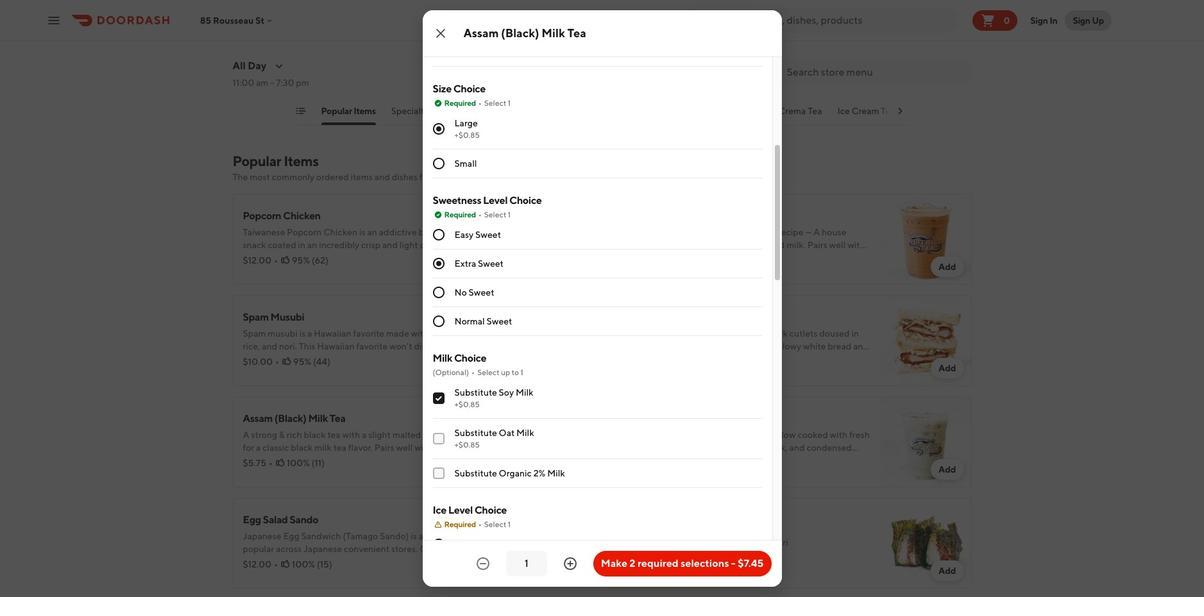 Task type: locate. For each thing, give the bounding box(es) containing it.
close assam (black) milk tea image
[[433, 26, 448, 41]]

0 vertical spatial white
[[457, 329, 479, 339]]

1 vertical spatial or
[[828, 456, 836, 466]]

• select 1
[[479, 98, 511, 108], [479, 210, 511, 220], [479, 520, 511, 530]]

1 horizontal spatial snack
[[461, 532, 484, 542]]

up
[[1093, 15, 1105, 25]]

+$0.85 inside substitute soy milk +$0.85
[[455, 400, 480, 410]]

cream for +$1.85
[[469, 35, 497, 46]]

hong kong milk tea image
[[881, 194, 972, 285]]

Substitute Organic 2% Milk checkbox
[[433, 468, 445, 480]]

between inside egg salad sando japanese egg sandwich (tamago sando) is a timeless snack popular across japanese convenient stores. creamy and flavorful egg salad sandwiched between slices of soft pillowy white bread. add spam for a burst of flavor.
[[370, 557, 406, 568]]

each
[[311, 266, 331, 276], [648, 538, 667, 548]]

popcorn chicken taiwanese popcorn chicken is an addictive bite-sized street snack coated in an incredibly crisp and light crust. it is tossed in a homemade roasted seasoning mix while the classic marinade makes each bite ultra juicy.
[[243, 210, 487, 276]]

2 vertical spatial well
[[767, 456, 783, 466]]

each inside popcorn chicken taiwanese popcorn chicken is an addictive bite-sized street snack coated in an incredibly crisp and light crust. it is tossed in a homemade roasted seasoning mix while the classic marinade makes each bite ultra juicy.
[[311, 266, 331, 276]]

hawaiian
[[314, 329, 352, 339], [317, 342, 355, 352]]

1 vertical spatial white
[[804, 342, 826, 352]]

2 vertical spatial substitute
[[455, 469, 497, 479]]

no sweet
[[455, 288, 495, 298]]

well down house
[[830, 240, 846, 250]]

chicken up coated
[[283, 210, 321, 222]]

$12.00 • down coated
[[243, 256, 278, 266]]

classic inside assam (black) milk tea a strong & rich black tea with a slight malted flavor. add milk for a classic black milk tea flavor. pairs well with boba or grass jelly.
[[263, 443, 289, 453]]

of inside mom's traditional hong kong milk tea recipe — a house blend of black teas made with condensed milk. pairs well with boba and grass jelly for the perfect boba tea experience.
[[643, 240, 652, 250]]

grass up substitute organic 2% milk
[[467, 443, 488, 453]]

sandwiched inside katsu sando is made with crispy juicy pork cutlets doused in katsu sauce sandwiched between soft pillowy white bread and cabbage coleslaw.
[[667, 342, 716, 352]]

0 vertical spatial $12.00
[[243, 256, 272, 266]]

0 horizontal spatial pillowy
[[459, 557, 488, 568]]

tea
[[782, 253, 795, 263], [328, 430, 341, 440], [334, 443, 347, 453]]

1 horizontal spatial $10.00 •
[[618, 553, 654, 564]]

popcorn up the taiwanese at the top left of the page
[[243, 210, 281, 222]]

+$0.85 up substitute organic 2% milk
[[455, 441, 480, 450]]

2 vertical spatial flavor.
[[391, 570, 415, 580]]

$12.00 •
[[243, 256, 278, 266], [243, 560, 278, 570]]

well inside mom's traditional hong kong milk tea recipe — a house blend of black teas made with condensed milk. pairs well with boba and grass jelly for the perfect boba tea experience.
[[830, 240, 846, 250]]

sign inside sign in link
[[1031, 15, 1049, 25]]

sweet right easy
[[476, 230, 501, 240]]

3 substitute from the top
[[455, 469, 497, 479]]

grass left jelly
[[658, 253, 679, 263]]

grass inside mom's traditional hong kong milk tea recipe — a house blend of black teas made with condensed milk. pairs well with boba and grass jelly for the perfect boba tea experience.
[[658, 253, 679, 263]]

1 vertical spatial level
[[449, 505, 473, 517]]

store
[[457, 172, 478, 182]]

select left up
[[478, 368, 500, 378]]

1 $12.00 from the top
[[243, 256, 272, 266]]

popular items the most commonly ordered items and dishes from this store
[[233, 153, 478, 182]]

(black) for assam (black) milk tea a strong & rich black tea with a slight malted flavor. add milk for a classic black milk tea flavor. pairs well with boba or grass jelly.
[[275, 413, 307, 425]]

2 +$0.85 from the top
[[455, 400, 480, 410]]

1 vertical spatial assam
[[243, 413, 273, 425]]

sign inside sign up link
[[1074, 15, 1091, 25]]

bean up beans,
[[647, 413, 670, 425]]

add button for katsu sando is made with crispy juicy pork cutlets doused in katsu sauce sandwiched between soft pillowy white bread and cabbage coleslaw.
[[931, 358, 965, 379]]

0 vertical spatial classic
[[437, 253, 464, 263]]

sweetness
[[433, 195, 482, 207]]

1 horizontal spatial sign
[[1074, 15, 1091, 25]]

0 vertical spatial 95%
[[292, 256, 310, 266]]

3 +$0.85 from the top
[[455, 441, 480, 450]]

0 horizontal spatial level
[[449, 505, 473, 517]]

and inside mom's traditional hong kong milk tea recipe — a house blend of black teas made with condensed milk. pairs well with boba and grass jelly for the perfect boba tea experience.
[[641, 253, 656, 263]]

or
[[457, 443, 465, 453], [828, 456, 836, 466]]

items inside popular items the most commonly ordered items and dishes from this store
[[284, 153, 319, 169]]

in inside katsu sando is made with crispy juicy pork cutlets doused in katsu sauce sandwiched between soft pillowy white bread and cabbage coleslaw.
[[852, 329, 860, 339]]

1 vertical spatial pillowy
[[459, 557, 488, 568]]

95% for musubi
[[293, 357, 312, 367]]

1 for size choice
[[508, 98, 511, 108]]

pairs down slight
[[375, 443, 395, 453]]

select for sweetness level choice
[[485, 210, 507, 220]]

1 horizontal spatial items
[[354, 106, 376, 116]]

black down rich
[[291, 443, 313, 453]]

flavor.
[[423, 430, 448, 440], [348, 443, 373, 453], [391, 570, 415, 580]]

level inside group
[[483, 195, 508, 207]]

1 horizontal spatial egg
[[283, 532, 300, 542]]

0 vertical spatial pairs
[[808, 240, 828, 250]]

None checkbox
[[433, 434, 445, 445]]

and down slow at right bottom
[[790, 443, 805, 453]]

white down cutlets
[[804, 342, 826, 352]]

commonly
[[272, 172, 315, 182]]

specialties button
[[392, 105, 436, 125]]

1 for ice level choice
[[508, 520, 511, 530]]

0 button
[[973, 10, 1018, 30]]

1 horizontal spatial condensed
[[807, 443, 852, 453]]

open menu image
[[46, 13, 62, 28]]

sea salt crema tea
[[745, 106, 823, 116]]

perfect inside mom's traditional hong kong milk tea recipe — a house blend of black teas made with condensed milk. pairs well with boba and grass jelly for the perfect boba tea experience.
[[728, 253, 758, 263]]

and right bread
[[854, 342, 869, 352]]

• select 1 inside size choice group
[[479, 98, 511, 108]]

jelly
[[680, 253, 697, 263]]

with up disappoint!
[[411, 329, 429, 339]]

st
[[256, 15, 265, 25]]

1 sign from the left
[[1031, 15, 1049, 25]]

1 horizontal spatial white
[[457, 329, 479, 339]]

2 horizontal spatial well
[[830, 240, 846, 250]]

required down "size choice" in the left of the page
[[445, 98, 476, 108]]

1 vertical spatial $12.00 •
[[243, 560, 278, 570]]

popular inside popular items the most commonly ordered items and dishes from this store
[[233, 153, 281, 169]]

level for sweetness
[[483, 195, 508, 207]]

ice inside 'button'
[[838, 106, 851, 116]]

sando up sandwich
[[290, 514, 319, 526]]

pairs down coconut
[[745, 456, 765, 466]]

0 horizontal spatial white
[[243, 570, 266, 580]]

0 horizontal spatial between
[[370, 557, 406, 568]]

(44)
[[313, 357, 331, 367]]

0 horizontal spatial soft
[[441, 557, 457, 568]]

musubi
[[268, 329, 298, 339]]

none checkbox inside milk choice group
[[433, 434, 445, 445]]

latte
[[672, 413, 696, 425], [755, 430, 776, 440]]

bean up coconut
[[732, 430, 753, 440]]

assam inside dialog
[[464, 26, 499, 40]]

• select 1 left and
[[479, 98, 511, 108]]

pandan
[[671, 443, 702, 453]]

jelly.
[[243, 456, 261, 466], [618, 469, 636, 479]]

1 vertical spatial chicken
[[324, 227, 358, 238]]

required for ice
[[445, 520, 476, 530]]

2 horizontal spatial the
[[712, 253, 726, 263]]

1 vertical spatial traditional
[[618, 430, 661, 440]]

• right (optional)
[[472, 368, 475, 378]]

1 vertical spatial sando
[[290, 514, 319, 526]]

$10.00 •
[[243, 357, 279, 367], [618, 553, 654, 564]]

0 horizontal spatial perfect
[[666, 456, 696, 466]]

tea for assam (black) milk tea
[[568, 26, 587, 40]]

1 vertical spatial extra
[[455, 540, 477, 550]]

2 $12.00 from the top
[[243, 560, 272, 570]]

0 horizontal spatial (black)
[[275, 413, 307, 425]]

extra for extra sweet
[[455, 259, 477, 269]]

choice inside group
[[475, 505, 507, 517]]

and inside katsu sando is made with crispy juicy pork cutlets doused in katsu sauce sandwiched between soft pillowy white bread and cabbage coleslaw.
[[854, 342, 869, 352]]

extra ice
[[455, 540, 491, 550]]

pairs inside mung bean latte traditional vietnaese mung bean latte slow cooked with fresh mung beans, pandan leaves, coconut milk, and condensed milk for the perfect nutty taste. pairs well with boba or grass jelly.
[[745, 456, 765, 466]]

sweet down tossed
[[478, 259, 504, 269]]

the inside mom's traditional hong kong milk tea recipe — a house blend of black teas made with condensed milk. pairs well with boba and grass jelly for the perfect boba tea experience.
[[712, 253, 726, 263]]

teas
[[495, 106, 513, 116], [554, 106, 572, 116]]

select down ice level choice
[[485, 520, 507, 530]]

classic down &
[[263, 443, 289, 453]]

Current quantity is 1 number field
[[514, 557, 540, 571]]

0 horizontal spatial -
[[271, 78, 274, 88]]

substitute inside substitute soy milk +$0.85
[[455, 388, 497, 398]]

tossed
[[460, 240, 487, 250]]

2 required from the top
[[445, 210, 476, 220]]

select down 'sweetness level choice' on the left
[[485, 210, 507, 220]]

2 vertical spatial +$0.85
[[455, 441, 480, 450]]

1 substitute from the top
[[455, 388, 497, 398]]

0 vertical spatial an
[[368, 227, 377, 238]]

normal
[[455, 317, 485, 327]]

None radio
[[433, 123, 445, 135]]

0 horizontal spatial latte
[[672, 413, 696, 425]]

a inside mom's traditional hong kong milk tea recipe — a house blend of black teas made with condensed milk. pairs well with boba and grass jelly for the perfect boba tea experience.
[[814, 227, 821, 238]]

all
[[233, 60, 246, 72]]

extra up decrease quantity by 1 image
[[455, 540, 477, 550]]

egg up "across"
[[283, 532, 300, 542]]

No Sweet radio
[[433, 287, 445, 299]]

1 vertical spatial $12.00
[[243, 560, 272, 570]]

spam musubi image
[[506, 295, 597, 386]]

(15) for latte
[[684, 458, 699, 469]]

ice cream group
[[433, 0, 762, 67]]

perfect down kong
[[728, 253, 758, 263]]

classic
[[437, 253, 464, 263], [263, 443, 289, 453]]

snacks
[[451, 106, 480, 116]]

Item Search search field
[[787, 65, 962, 80]]

pillowy inside egg salad sando japanese egg sandwich (tamago sando) is a timeless snack popular across japanese convenient stores. creamy and flavorful egg salad sandwiched between slices of soft pillowy white bread. add spam for a burst of flavor.
[[459, 557, 488, 568]]

• select 1 for size choice
[[479, 98, 511, 108]]

sign left up
[[1074, 15, 1091, 25]]

sign left in
[[1031, 15, 1049, 25]]

1 horizontal spatial assam
[[464, 26, 499, 40]]

a
[[814, 227, 821, 238], [243, 430, 250, 440]]

0 vertical spatial spam
[[243, 311, 269, 324]]

1
[[508, 98, 511, 108], [508, 210, 511, 220], [521, 368, 524, 378], [508, 520, 511, 530]]

2 extra from the top
[[455, 540, 477, 550]]

1 vertical spatial mung
[[706, 430, 730, 440]]

ice inside ice cream +$1.85
[[455, 35, 467, 46]]

milk,
[[769, 443, 788, 453]]

1 inside ice level choice group
[[508, 520, 511, 530]]

1 horizontal spatial level
[[483, 195, 508, 207]]

1 vertical spatial substitute
[[455, 428, 497, 439]]

select inside sweetness level choice group
[[485, 210, 507, 220]]

tea for assam (black) milk tea a strong & rich black tea with a slight malted flavor. add milk for a classic black milk tea flavor. pairs well with boba or grass jelly.
[[330, 413, 346, 425]]

most
[[250, 172, 270, 182]]

3 • select 1 from the top
[[479, 520, 511, 530]]

0 horizontal spatial sign
[[1031, 15, 1049, 25]]

grass inside mung bean latte traditional vietnaese mung bean latte slow cooked with fresh mung beans, pandan leaves, coconut milk, and condensed milk for the perfect nutty taste. pairs well with boba or grass jelly.
[[838, 456, 859, 466]]

with inside katsu sando is made with crispy juicy pork cutlets doused in katsu sauce sandwiched between soft pillowy white bread and cabbage coleslaw.
[[704, 329, 721, 339]]

size choice group
[[433, 82, 762, 179]]

2 vertical spatial black
[[291, 443, 313, 453]]

1 horizontal spatial between
[[718, 342, 754, 352]]

cream
[[469, 35, 497, 46], [852, 106, 880, 116]]

a up this
[[308, 329, 312, 339]]

1 horizontal spatial the
[[650, 456, 664, 466]]

$10.00 down rice,
[[243, 357, 273, 367]]

0 horizontal spatial an
[[307, 240, 317, 250]]

1 vertical spatial popcorn
[[287, 227, 322, 238]]

0 horizontal spatial snack
[[243, 240, 266, 250]]

for up $5.75 on the bottom of page
[[243, 443, 254, 453]]

100% for sando
[[292, 560, 315, 570]]

favorite down ultra
[[353, 329, 385, 339]]

1 horizontal spatial $10.00
[[618, 553, 648, 564]]

for
[[699, 253, 710, 263], [243, 443, 254, 453], [637, 456, 648, 466], [338, 570, 349, 580]]

ice for ice level choice
[[433, 505, 447, 517]]

or inside mung bean latte traditional vietnaese mung bean latte slow cooked with fresh mung beans, pandan leaves, coconut milk, and condensed milk for the perfect nutty taste. pairs well with boba or grass jelly.
[[828, 456, 836, 466]]

• select 1 for ice level choice
[[479, 520, 511, 530]]

mung up mung
[[618, 413, 645, 425]]

• select 1 for sweetness level choice
[[479, 210, 511, 220]]

milk inside mom's traditional hong kong milk tea recipe — a house blend of black teas made with condensed milk. pairs well with boba and grass jelly for the perfect boba tea experience.
[[740, 227, 758, 238]]

$10.00 • down rice,
[[243, 357, 279, 367]]

1 extra from the top
[[455, 259, 477, 269]]

1 horizontal spatial teas
[[554, 106, 572, 116]]

and inside spam musubi spam musubi is a hawaiian favorite made with spam, white rice, and nori. this hawaiian favorite won't disappoint!
[[262, 342, 277, 352]]

1 +$0.85 from the top
[[455, 130, 480, 140]]

snack inside popcorn chicken taiwanese popcorn chicken is an addictive bite-sized street snack coated in an incredibly crisp and light crust. it is tossed in a homemade roasted seasoning mix while the classic marinade makes each bite ultra juicy.
[[243, 240, 266, 250]]

2 teas from the left
[[554, 106, 572, 116]]

between down crispy at the bottom right of page
[[718, 342, 754, 352]]

$10.00 for one of each of our salmon and tuna onigiri
[[618, 553, 648, 564]]

substitute down milk choice (optional) • select up to 1
[[455, 388, 497, 398]]

0 vertical spatial traditional
[[647, 227, 690, 238]]

0 vertical spatial a
[[814, 227, 821, 238]]

1 $12.00 • from the top
[[243, 256, 278, 266]]

popular for popular items
[[321, 106, 352, 116]]

0
[[1004, 15, 1011, 25]]

1 inside sweetness level choice group
[[508, 210, 511, 220]]

2 horizontal spatial milk
[[618, 456, 635, 466]]

85 rousseau st button
[[200, 15, 275, 25]]

the down kong
[[712, 253, 726, 263]]

made up the won't
[[386, 329, 409, 339]]

1 horizontal spatial a
[[814, 227, 821, 238]]

0 vertical spatial sandwiched
[[667, 342, 716, 352]]

in right doused
[[852, 329, 860, 339]]

sweet right 'normal' at bottom left
[[487, 317, 513, 327]]

100%
[[287, 458, 310, 469], [668, 553, 692, 564], [292, 560, 315, 570]]

one
[[618, 538, 636, 548]]

1 vertical spatial bean
[[732, 430, 753, 440]]

tea inside button
[[808, 106, 823, 116]]

1 inside size choice group
[[508, 98, 511, 108]]

milk inside milk choice (optional) • select up to 1
[[433, 353, 453, 365]]

homemade
[[259, 253, 305, 263]]

items for popular items the most commonly ordered items and dishes from this store
[[284, 153, 319, 169]]

perfect
[[728, 253, 758, 263], [666, 456, 696, 466]]

house
[[822, 227, 847, 238]]

2 horizontal spatial in
[[852, 329, 860, 339]]

• down nori. in the bottom left of the page
[[276, 357, 279, 367]]

sweet for easy sweet
[[476, 230, 501, 240]]

1 vertical spatial soft
[[441, 557, 457, 568]]

no
[[455, 288, 467, 298]]

extra inside ice level choice group
[[455, 540, 477, 550]]

crust.
[[420, 240, 443, 250]]

katsu sando is made with crispy juicy pork cutlets doused in katsu sauce sandwiched between soft pillowy white bread and cabbage coleslaw.
[[618, 329, 869, 365]]

made inside spam musubi spam musubi is a hawaiian favorite made with spam, white rice, and nori. this hawaiian favorite won't disappoint!
[[386, 329, 409, 339]]

ice up +$1.85
[[455, 35, 467, 46]]

boba up substitute organic 2% milk 'option'
[[434, 443, 455, 453]]

level inside group
[[449, 505, 473, 517]]

sandwiched up coleslaw.
[[667, 342, 716, 352]]

(15) down pandan
[[684, 458, 699, 469]]

boba
[[618, 253, 639, 263], [759, 253, 780, 263], [434, 443, 455, 453], [805, 456, 826, 466]]

grass
[[658, 253, 679, 263], [467, 443, 488, 453], [838, 456, 859, 466]]

and right items
[[375, 172, 390, 182]]

0 horizontal spatial bean
[[647, 413, 670, 425]]

bite
[[333, 266, 349, 276]]

0 horizontal spatial teas
[[495, 106, 513, 116]]

$10.00
[[243, 357, 273, 367], [618, 553, 648, 564]]

favorite left the won't
[[357, 342, 388, 352]]

teas left and
[[495, 106, 513, 116]]

black inside mom's traditional hong kong milk tea recipe — a house blend of black teas made with condensed milk. pairs well with boba and grass jelly for the perfect boba tea experience.
[[653, 240, 675, 250]]

made up coleslaw.
[[679, 329, 702, 339]]

items for popular items
[[354, 106, 376, 116]]

1 vertical spatial snack
[[461, 532, 484, 542]]

0 horizontal spatial or
[[457, 443, 465, 453]]

the down beans,
[[650, 456, 664, 466]]

$7.45
[[738, 558, 764, 570]]

substitute left oat
[[455, 428, 497, 439]]

leaves,
[[704, 443, 732, 453]]

2 $12.00 • from the top
[[243, 560, 278, 570]]

(black) inside dialog
[[501, 26, 540, 40]]

mung bean latte traditional vietnaese mung bean latte slow cooked with fresh mung beans, pandan leaves, coconut milk, and condensed milk for the perfect nutty taste. pairs well with boba or grass jelly.
[[618, 413, 870, 479]]

95% (62)
[[292, 256, 329, 266]]

0 vertical spatial sando
[[643, 329, 669, 339]]

black
[[653, 240, 675, 250], [304, 430, 326, 440], [291, 443, 313, 453]]

• inside ice level choice group
[[479, 520, 482, 530]]

2 substitute from the top
[[455, 428, 497, 439]]

pm
[[296, 78, 309, 88]]

add button
[[931, 257, 965, 277], [931, 358, 965, 379], [557, 460, 590, 480], [931, 460, 965, 480], [557, 561, 590, 582], [931, 561, 965, 582]]

add button for traditional vietnaese mung bean latte slow cooked with fresh mung beans, pandan leaves, coconut milk, and condensed milk for the perfect nutty taste. pairs well with boba or grass jelly.
[[931, 460, 965, 480]]

2 vertical spatial grass
[[838, 456, 859, 466]]

pillowy
[[773, 342, 802, 352], [459, 557, 488, 568]]

0 vertical spatial (black)
[[501, 26, 540, 40]]

select for size choice
[[485, 98, 507, 108]]

cream for tea
[[852, 106, 880, 116]]

level right sweetness
[[483, 195, 508, 207]]

salad
[[296, 557, 317, 568]]

$12.00 • for taiwanese
[[243, 256, 278, 266]]

snack down the taiwanese at the top left of the page
[[243, 240, 266, 250]]

tea inside assam (black) milk tea a strong & rich black tea with a slight malted flavor. add milk for a classic black milk tea flavor. pairs well with boba or grass jelly.
[[330, 413, 346, 425]]

cream up +$1.85
[[469, 35, 497, 46]]

required inside sweetness level choice group
[[445, 210, 476, 220]]

roasted
[[307, 253, 338, 263]]

bread
[[828, 342, 852, 352]]

select inside size choice group
[[485, 98, 507, 108]]

sweet
[[476, 230, 501, 240], [478, 259, 504, 269], [469, 288, 495, 298], [487, 317, 513, 327]]

+$0.85
[[455, 130, 480, 140], [455, 400, 480, 410], [455, 441, 480, 450]]

0 vertical spatial bean
[[647, 413, 670, 425]]

flavor. inside egg salad sando japanese egg sandwich (tamago sando) is a timeless snack popular across japanese convenient stores. creamy and flavorful egg salad sandwiched between slices of soft pillowy white bread. add spam for a burst of flavor.
[[391, 570, 415, 580]]

soft down juicy
[[756, 342, 771, 352]]

milk up (11)
[[315, 443, 332, 453]]

3 required from the top
[[445, 520, 476, 530]]

snack inside egg salad sando japanese egg sandwich (tamago sando) is a timeless snack popular across japanese convenient stores. creamy and flavorful egg salad sandwiched between slices of soft pillowy white bread. add spam for a burst of flavor.
[[461, 532, 484, 542]]

None checkbox
[[433, 41, 445, 52], [433, 393, 445, 405], [433, 41, 445, 52], [433, 393, 445, 405]]

a up marinade
[[252, 253, 257, 263]]

is up coleslaw.
[[671, 329, 677, 339]]

(black) inside assam (black) milk tea a strong & rich black tea with a slight malted flavor. add milk for a classic black milk tea flavor. pairs well with boba or grass jelly.
[[275, 413, 307, 425]]

0 horizontal spatial (15)
[[317, 560, 332, 570]]

in up 95% (62)
[[298, 240, 306, 250]]

assam inside assam (black) milk tea a strong & rich black tea with a slight malted flavor. add milk for a classic black milk tea flavor. pairs well with boba or grass jelly.
[[243, 413, 273, 425]]

0 vertical spatial chicken
[[283, 210, 321, 222]]

- inside button
[[732, 558, 736, 570]]

and right rice,
[[262, 342, 277, 352]]

extra down tossed
[[455, 259, 477, 269]]

popular up popular items the most commonly ordered items and dishes from this store
[[321, 106, 352, 116]]

is up this
[[300, 329, 306, 339]]

boba down cooked on the bottom right of the page
[[805, 456, 826, 466]]

1 vertical spatial 95%
[[293, 357, 312, 367]]

boba down blend
[[618, 253, 639, 263]]

add for traditional vietnaese mung bean latte slow cooked with fresh mung beans, pandan leaves, coconut milk, and condensed milk for the perfect nutty taste. pairs well with boba or grass jelly.
[[939, 465, 957, 475]]

well inside mung bean latte traditional vietnaese mung bean latte slow cooked with fresh mung beans, pandan leaves, coconut milk, and condensed milk for the perfect nutty taste. pairs well with boba or grass jelly.
[[767, 456, 783, 466]]

required down ice level choice
[[445, 520, 476, 530]]

for inside mom's traditional hong kong milk tea recipe — a house blend of black teas made with condensed milk. pairs well with boba and grass jelly for the perfect boba tea experience.
[[699, 253, 710, 263]]

makes
[[283, 266, 309, 276]]

0 horizontal spatial $10.00 •
[[243, 357, 279, 367]]

$10.00 down one
[[618, 553, 648, 564]]

in up marinade
[[243, 253, 250, 263]]

1 required from the top
[[445, 98, 476, 108]]

0 horizontal spatial popular
[[233, 153, 281, 169]]

an up "crisp"
[[368, 227, 377, 238]]

80% (15)
[[663, 458, 699, 469]]

onigiri
[[763, 538, 789, 548]]

in
[[298, 240, 306, 250], [243, 253, 250, 263], [852, 329, 860, 339]]

2 vertical spatial pairs
[[745, 456, 765, 466]]

cream left scroll menu navigation right image
[[852, 106, 880, 116]]

popular
[[243, 544, 274, 555]]

and up mix
[[383, 240, 398, 250]]

street
[[462, 227, 486, 238]]

1 horizontal spatial perfect
[[728, 253, 758, 263]]

spam
[[314, 570, 336, 580]]

an up 95% (62)
[[307, 240, 317, 250]]

black right rich
[[304, 430, 326, 440]]

assam up +$1.85
[[464, 26, 499, 40]]

extra inside sweetness level choice group
[[455, 259, 477, 269]]

for right jelly
[[699, 253, 710, 263]]

0 vertical spatial milk
[[469, 430, 486, 440]]

Normal Sweet radio
[[433, 316, 445, 328]]

cream inside ice cream +$1.85
[[469, 35, 497, 46]]

jelly. down mung
[[618, 469, 636, 479]]

1 horizontal spatial (15)
[[684, 458, 699, 469]]

from
[[420, 172, 439, 182]]

$10.00 • down one
[[618, 553, 654, 564]]

made down hong
[[696, 240, 719, 250]]

0 vertical spatial +$0.85
[[455, 130, 480, 140]]

$6.90 •
[[618, 458, 649, 469]]

+$0.85 inside substitute oat milk +$0.85
[[455, 441, 480, 450]]

+$0.85 for substitute soy milk
[[455, 400, 480, 410]]

1 horizontal spatial each
[[648, 538, 667, 548]]

1 horizontal spatial or
[[828, 456, 836, 466]]

• inside milk choice (optional) • select up to 1
[[472, 368, 475, 378]]

and down 'timeless' on the bottom left
[[454, 544, 469, 555]]

perfect down pandan
[[666, 456, 696, 466]]

small
[[455, 159, 477, 169]]

- left $7.45
[[732, 558, 736, 570]]

0 vertical spatial mung
[[618, 413, 645, 425]]

boba inside assam (black) milk tea a strong & rich black tea with a slight malted flavor. add milk for a classic black milk tea flavor. pairs well with boba or grass jelly.
[[434, 443, 455, 453]]

0 vertical spatial flavor.
[[423, 430, 448, 440]]

substitute soy milk +$0.85
[[455, 388, 534, 410]]

0 vertical spatial assam
[[464, 26, 499, 40]]

condensed down recipe
[[740, 240, 785, 250]]

well
[[830, 240, 846, 250], [396, 443, 413, 453], [767, 456, 783, 466]]

0 horizontal spatial sando
[[290, 514, 319, 526]]

• select 1 inside sweetness level choice group
[[479, 210, 511, 220]]

sweetness level choice
[[433, 195, 542, 207]]

salmon
[[695, 538, 724, 548]]

a right —
[[814, 227, 821, 238]]

jelly. inside mung bean latte traditional vietnaese mung bean latte slow cooked with fresh mung beans, pandan leaves, coconut milk, and condensed milk for the perfect nutty taste. pairs well with boba or grass jelly.
[[618, 469, 636, 479]]

each down roasted
[[311, 266, 331, 276]]

0 horizontal spatial a
[[243, 430, 250, 440]]

a up creamy
[[419, 532, 424, 542]]

egg salad sando image
[[506, 498, 597, 589]]

is right it
[[452, 240, 459, 250]]

2 • select 1 from the top
[[479, 210, 511, 220]]

2 horizontal spatial pairs
[[808, 240, 828, 250]]

popular items
[[321, 106, 376, 116]]

ice for ice cream +$1.85
[[455, 35, 467, 46]]

1 vertical spatial latte
[[755, 430, 776, 440]]

0 vertical spatial each
[[311, 266, 331, 276]]

0 vertical spatial tea
[[782, 253, 795, 263]]

add for one of each of our salmon and tuna onigiri
[[939, 566, 957, 576]]

specialties
[[392, 106, 436, 116]]

chicken
[[283, 210, 321, 222], [324, 227, 358, 238]]

add button for one of each of our salmon and tuna onigiri
[[931, 561, 965, 582]]

popular for popular items the most commonly ordered items and dishes from this store
[[233, 153, 281, 169]]

2 sign from the left
[[1074, 15, 1091, 25]]

required inside ice level choice group
[[445, 520, 476, 530]]

required inside size choice group
[[445, 98, 476, 108]]

1 horizontal spatial mung
[[706, 430, 730, 440]]

1 • select 1 from the top
[[479, 98, 511, 108]]

latte up milk,
[[755, 430, 776, 440]]

+$0.85 down large at the left
[[455, 130, 480, 140]]

hawaiian up this
[[314, 329, 352, 339]]

1 vertical spatial pairs
[[375, 443, 395, 453]]

a
[[252, 253, 257, 263], [308, 329, 312, 339], [362, 430, 367, 440], [256, 443, 261, 453], [419, 532, 424, 542], [351, 570, 356, 580]]

milk choice group
[[433, 352, 762, 489]]

or down cooked on the bottom right of the page
[[828, 456, 836, 466]]

with inside spam musubi spam musubi is a hawaiian favorite made with spam, white rice, and nori. this hawaiian favorite won't disappoint!
[[411, 329, 429, 339]]

of right one
[[638, 538, 646, 548]]

1 vertical spatial well
[[396, 443, 413, 453]]

substitute
[[455, 388, 497, 398], [455, 428, 497, 439], [455, 469, 497, 479]]

assam
[[464, 26, 499, 40], [243, 413, 273, 425]]

substitute right substitute organic 2% milk 'option'
[[455, 469, 497, 479]]

-
[[271, 78, 274, 88], [732, 558, 736, 570]]

and
[[375, 172, 390, 182], [383, 240, 398, 250], [641, 253, 656, 263], [262, 342, 277, 352], [854, 342, 869, 352], [790, 443, 805, 453], [726, 538, 741, 548], [454, 544, 469, 555]]

tea inside dialog
[[568, 26, 587, 40]]



Task type: describe. For each thing, give the bounding box(es) containing it.
the inside popcorn chicken taiwanese popcorn chicken is an addictive bite-sized street snack coated in an incredibly crisp and light crust. it is tossed in a homemade roasted seasoning mix while the classic marinade makes each bite ultra juicy.
[[422, 253, 435, 263]]

1 vertical spatial favorite
[[357, 342, 388, 352]]

85 rousseau st
[[200, 15, 265, 25]]

sauce
[[642, 342, 665, 352]]

1 for sweetness level choice
[[508, 210, 511, 220]]

(black) for assam (black) milk tea
[[501, 26, 540, 40]]

choice inside milk choice (optional) • select up to 1
[[454, 353, 487, 365]]

of down creamy
[[431, 557, 440, 568]]

a left burst
[[351, 570, 356, 580]]

(15) for sando
[[317, 560, 332, 570]]

a inside spam musubi spam musubi is a hawaiian favorite made with spam, white rice, and nori. this hawaiian favorite won't disappoint!
[[308, 329, 312, 339]]

spam musubi spam musubi is a hawaiian favorite made with spam, white rice, and nori. this hawaiian favorite won't disappoint!
[[243, 311, 479, 352]]

organic
[[499, 469, 532, 479]]

select inside milk choice (optional) • select up to 1
[[478, 368, 500, 378]]

with left fresh
[[830, 430, 848, 440]]

substitute for substitute oat milk
[[455, 428, 497, 439]]

pairs inside assam (black) milk tea a strong & rich black tea with a slight malted flavor. add milk for a classic black milk tea flavor. pairs well with boba or grass jelly.
[[375, 443, 395, 453]]

malted
[[393, 430, 421, 440]]

crispy
[[723, 329, 747, 339]]

add for katsu sando is made with crispy juicy pork cutlets doused in katsu sauce sandwiched between soft pillowy white bread and cabbage coleslaw.
[[939, 363, 957, 374]]

$12.00 for popcorn
[[243, 256, 272, 266]]

day
[[248, 60, 267, 72]]

assam (black) milk tea image
[[506, 397, 597, 488]]

0 vertical spatial popcorn
[[243, 210, 281, 222]]

jelly. inside assam (black) milk tea a strong & rich black tea with a slight malted flavor. add milk for a classic black milk tea flavor. pairs well with boba or grass jelly.
[[243, 456, 261, 466]]

decrease quantity by 1 image
[[476, 557, 491, 572]]

assam for assam (black) milk tea
[[464, 26, 499, 40]]

well inside assam (black) milk tea a strong & rich black tea with a slight malted flavor. add milk for a classic black milk tea flavor. pairs well with boba or grass jelly.
[[396, 443, 413, 453]]

pairs inside mom's traditional hong kong milk tea recipe — a house blend of black teas made with condensed milk. pairs well with boba and grass jelly for the perfect boba tea experience.
[[808, 240, 828, 250]]

2
[[630, 558, 636, 570]]

1 vertical spatial tea
[[328, 430, 341, 440]]

mix onigiri image
[[881, 498, 972, 589]]

sando inside katsu sando is made with crispy juicy pork cutlets doused in katsu sauce sandwiched between soft pillowy white bread and cabbage coleslaw.
[[643, 329, 669, 339]]

rice,
[[243, 342, 260, 352]]

made inside mom's traditional hong kong milk tea recipe — a house blend of black teas made with condensed milk. pairs well with boba and grass jelly for the perfect boba tea experience.
[[696, 240, 719, 250]]

bread.
[[267, 570, 293, 580]]

it
[[444, 240, 451, 250]]

the inside mung bean latte traditional vietnaese mung bean latte slow cooked with fresh mung beans, pandan leaves, coconut milk, and condensed milk for the perfect nutty taste. pairs well with boba or grass jelly.
[[650, 456, 664, 466]]

pillowy inside katsu sando is made with crispy juicy pork cutlets doused in katsu sauce sandwiched between soft pillowy white bread and cabbage coleslaw.
[[773, 342, 802, 352]]

convenient
[[344, 544, 390, 555]]

am
[[256, 78, 269, 88]]

for inside egg salad sando japanese egg sandwich (tamago sando) is a timeless snack popular across japanese convenient stores. creamy and flavorful egg salad sandwiched between slices of soft pillowy white bread. add spam for a burst of flavor.
[[338, 570, 349, 580]]

light
[[400, 240, 418, 250]]

between inside katsu sando is made with crispy juicy pork cutlets doused in katsu sauce sandwiched between soft pillowy white bread and cabbage coleslaw.
[[718, 342, 754, 352]]

of right burst
[[381, 570, 389, 580]]

snacks button
[[451, 105, 480, 125]]

$10.00 • for one of each of our salmon and tuna onigiri
[[618, 553, 654, 564]]

• right $6.90
[[645, 458, 649, 469]]

0 vertical spatial in
[[298, 240, 306, 250]]

1 vertical spatial black
[[304, 430, 326, 440]]

Extra Sweet radio
[[433, 258, 445, 270]]

large +$0.85
[[455, 118, 480, 140]]

in
[[1050, 15, 1058, 25]]

juicy.
[[371, 266, 392, 276]]

with down milk,
[[785, 456, 803, 466]]

milk choice (optional) • select up to 1
[[433, 353, 524, 378]]

1 teas from the left
[[495, 106, 513, 116]]

of left our
[[669, 538, 678, 548]]

1 inside milk choice (optional) • select up to 1
[[521, 368, 524, 378]]

0 vertical spatial -
[[271, 78, 274, 88]]

crema
[[779, 106, 807, 116]]

or inside assam (black) milk tea a strong & rich black tea with a slight malted flavor. add milk for a classic black milk tea flavor. pairs well with boba or grass jelly.
[[457, 443, 465, 453]]

• right 2
[[650, 553, 654, 564]]

sign up link
[[1066, 10, 1113, 30]]

mung bean latte image
[[881, 397, 972, 488]]

add button for japanese egg sandwich (tamago sando) is a timeless snack popular across japanese convenient stores. creamy and flavorful egg salad sandwiched between slices of soft pillowy white bread. add spam for a burst of flavor.
[[557, 561, 590, 582]]

0 vertical spatial hawaiian
[[314, 329, 352, 339]]

large
[[455, 118, 478, 129]]

95% for chicken
[[292, 256, 310, 266]]

slices
[[408, 557, 430, 568]]

white inside egg salad sando japanese egg sandwich (tamago sando) is a timeless snack popular across japanese convenient stores. creamy and flavorful egg salad sandwiched between slices of soft pillowy white bread. add spam for a burst of flavor.
[[243, 570, 266, 580]]

add inside egg salad sando japanese egg sandwich (tamago sando) is a timeless snack popular across japanese convenient stores. creamy and flavorful egg salad sandwiched between slices of soft pillowy white bread. add spam for a burst of flavor.
[[295, 570, 313, 580]]

(11)
[[312, 458, 325, 469]]

perfect inside mung bean latte traditional vietnaese mung bean latte slow cooked with fresh mung beans, pandan leaves, coconut milk, and condensed milk for the perfect nutty taste. pairs well with boba or grass jelly.
[[666, 456, 696, 466]]

sweetness level choice group
[[433, 194, 762, 337]]

doused
[[820, 329, 850, 339]]

level for ice
[[449, 505, 473, 517]]

vietnaese
[[663, 430, 704, 440]]

teas and milk teas
[[495, 106, 572, 116]]

classic inside popcorn chicken taiwanese popcorn chicken is an addictive bite-sized street snack coated in an incredibly crisp and light crust. it is tossed in a homemade roasted seasoning mix while the classic marinade makes each bite ultra juicy.
[[437, 253, 464, 263]]

milk inside teas and milk teas button
[[534, 106, 552, 116]]

sign up
[[1074, 15, 1105, 25]]

tea for sea salt crema tea
[[808, 106, 823, 116]]

increase quantity by 1 image
[[563, 557, 578, 572]]

substitute organic 2% milk
[[455, 469, 565, 479]]

taste.
[[721, 456, 743, 466]]

sweet for extra sweet
[[478, 259, 504, 269]]

sign for sign in
[[1031, 15, 1049, 25]]

• right $5.75 on the bottom of page
[[269, 458, 273, 469]]

milk inside assam (black) milk tea a strong & rich black tea with a slight malted flavor. add milk for a classic black milk tea flavor. pairs well with boba or grass jelly.
[[308, 413, 328, 425]]

$12.00 for egg
[[243, 560, 272, 570]]

1 horizontal spatial an
[[368, 227, 377, 238]]

assam for assam (black) milk tea a strong & rich black tea with a slight malted flavor. add milk for a classic black milk tea flavor. pairs well with boba or grass jelly.
[[243, 413, 273, 425]]

oat
[[499, 428, 515, 439]]

a left slight
[[362, 430, 367, 440]]

required
[[638, 558, 679, 570]]

slight
[[369, 430, 391, 440]]

is inside egg salad sando japanese egg sandwich (tamago sando) is a timeless snack popular across japanese convenient stores. creamy and flavorful egg salad sandwiched between slices of soft pillowy white bread. add spam for a burst of flavor.
[[411, 532, 417, 542]]

0 horizontal spatial mung
[[618, 413, 645, 425]]

0 horizontal spatial chicken
[[283, 210, 321, 222]]

is up "crisp"
[[360, 227, 366, 238]]

disappoint!
[[414, 342, 461, 352]]

and inside egg salad sando japanese egg sandwich (tamago sando) is a timeless snack popular across japanese convenient stores. creamy and flavorful egg salad sandwiched between slices of soft pillowy white bread. add spam for a burst of flavor.
[[454, 544, 469, 555]]

1 horizontal spatial bean
[[732, 430, 753, 440]]

ice level choice group
[[433, 504, 762, 598]]

tea inside mom's traditional hong kong milk tea recipe — a house blend of black teas made with condensed milk. pairs well with boba and grass jelly for the perfect boba tea experience.
[[782, 253, 795, 263]]

• inside size choice group
[[479, 98, 482, 108]]

experience.
[[797, 253, 844, 263]]

100% down our
[[668, 553, 692, 564]]

0 horizontal spatial egg
[[243, 514, 261, 526]]

+$0.85 for substitute oat milk
[[455, 441, 480, 450]]

white inside katsu sando is made with crispy juicy pork cutlets doused in katsu sauce sandwiched between soft pillowy white bread and cabbage coleslaw.
[[804, 342, 826, 352]]

scroll menu navigation right image
[[895, 106, 906, 116]]

extra sweet
[[455, 259, 504, 269]]

sign for sign up
[[1074, 15, 1091, 25]]

Easy Sweet radio
[[433, 229, 445, 241]]

katsu sando image
[[881, 295, 972, 386]]

soy
[[499, 388, 514, 398]]

traditional inside mung bean latte traditional vietnaese mung bean latte slow cooked with fresh mung beans, pandan leaves, coconut milk, and condensed milk for the perfect nutty taste. pairs well with boba or grass jelly.
[[618, 430, 661, 440]]

a down strong
[[256, 443, 261, 453]]

milk inside substitute oat milk +$0.85
[[517, 428, 535, 439]]

timeless
[[425, 532, 459, 542]]

made inside katsu sando is made with crispy juicy pork cutlets doused in katsu sauce sandwiched between soft pillowy white bread and cabbage coleslaw.
[[679, 329, 702, 339]]

boba down recipe
[[759, 253, 780, 263]]

2 spam from the top
[[243, 329, 266, 339]]

coleslaw.
[[655, 354, 692, 365]]

ice level choice
[[433, 505, 507, 517]]

with down malted
[[415, 443, 433, 453]]

kong
[[716, 227, 738, 238]]

milk inside mung bean latte traditional vietnaese mung bean latte slow cooked with fresh mung beans, pandan leaves, coconut milk, and condensed milk for the perfect nutty taste. pairs well with boba or grass jelly.
[[618, 456, 635, 466]]

with right milk.
[[848, 240, 866, 250]]

sandwiched inside egg salad sando japanese egg sandwich (tamago sando) is a timeless snack popular across japanese convenient stores. creamy and flavorful egg salad sandwiched between slices of soft pillowy white bread. add spam for a burst of flavor.
[[319, 557, 368, 568]]

nutty
[[697, 456, 719, 466]]

&
[[279, 430, 285, 440]]

soft inside katsu sando is made with crispy juicy pork cutlets doused in katsu sauce sandwiched between soft pillowy white bread and cabbage coleslaw.
[[756, 342, 771, 352]]

and inside popular items the most commonly ordered items and dishes from this store
[[375, 172, 390, 182]]

spam,
[[431, 329, 455, 339]]

across
[[276, 544, 302, 555]]

80%
[[663, 458, 682, 469]]

• inside sweetness level choice group
[[479, 210, 482, 220]]

is inside katsu sando is made with crispy juicy pork cutlets doused in katsu sauce sandwiched between soft pillowy white bread and cabbage coleslaw.
[[671, 329, 677, 339]]

add button for mom's traditional hong kong milk tea recipe — a house blend of black teas made with condensed milk. pairs well with boba and grass jelly for the perfect boba tea experience.
[[931, 257, 965, 277]]

make 2 required selections - $7.45 button
[[594, 551, 772, 577]]

1 horizontal spatial milk
[[469, 430, 486, 440]]

slow
[[778, 430, 796, 440]]

1 vertical spatial milk
[[315, 443, 332, 453]]

1 vertical spatial each
[[648, 538, 667, 548]]

100% for milk
[[287, 458, 310, 469]]

traditional inside mom's traditional hong kong milk tea recipe — a house blend of black teas made with condensed milk. pairs well with boba and grass jelly for the perfect boba tea experience.
[[647, 227, 690, 238]]

(optional)
[[433, 368, 469, 378]]

required for sweetness
[[445, 210, 476, 220]]

coconut
[[734, 443, 767, 453]]

sea
[[745, 106, 760, 116]]

all day
[[233, 60, 267, 72]]

fresh
[[850, 430, 870, 440]]

cooked
[[798, 430, 829, 440]]

• down coated
[[274, 256, 278, 266]]

(62)
[[312, 256, 329, 266]]

with left slight
[[343, 430, 360, 440]]

milk.
[[787, 240, 806, 250]]

burst
[[358, 570, 379, 580]]

boba inside mung bean latte traditional vietnaese mung bean latte slow cooked with fresh mung beans, pandan leaves, coconut milk, and condensed milk for the perfect nutty taste. pairs well with boba or grass jelly.
[[805, 456, 826, 466]]

white inside spam musubi spam musubi is a hawaiian favorite made with spam, white rice, and nori. this hawaiian favorite won't disappoint!
[[457, 329, 479, 339]]

1 horizontal spatial japanese
[[304, 544, 342, 555]]

+$1.85
[[455, 48, 478, 57]]

cabbage
[[618, 354, 653, 365]]

condensed inside mung bean latte traditional vietnaese mung bean latte slow cooked with fresh mung beans, pandan leaves, coconut milk, and condensed milk for the perfect nutty taste. pairs well with boba or grass jelly.
[[807, 443, 852, 453]]

Small radio
[[433, 158, 445, 170]]

won't
[[390, 342, 413, 352]]

add inside assam (black) milk tea a strong & rich black tea with a slight malted flavor. add milk for a classic black milk tea flavor. pairs well with boba or grass jelly.
[[450, 430, 467, 440]]

soft inside egg salad sando japanese egg sandwich (tamago sando) is a timeless snack popular across japanese convenient stores. creamy and flavorful egg salad sandwiched between slices of soft pillowy white bread. add spam for a burst of flavor.
[[441, 557, 457, 568]]

7:30
[[276, 78, 294, 88]]

substitute for substitute soy milk
[[455, 388, 497, 398]]

tuna
[[743, 538, 761, 548]]

1 horizontal spatial chicken
[[324, 227, 358, 238]]

extra for extra ice
[[455, 540, 477, 550]]

popcorn chicken image
[[506, 194, 597, 285]]

$10.00 • for spam musubi is a hawaiian favorite made with spam, white rice, and nori. this hawaiian favorite won't disappoint!
[[243, 357, 279, 367]]

creamy
[[420, 544, 452, 555]]

sea salt crema tea button
[[745, 105, 823, 125]]

1 vertical spatial in
[[243, 253, 250, 263]]

taiwanese
[[243, 227, 285, 238]]

95% (44)
[[293, 357, 331, 367]]

teas
[[677, 240, 694, 250]]

100% (11)
[[287, 458, 325, 469]]

selections
[[681, 558, 730, 570]]

assam (black) milk tea a strong & rich black tea with a slight malted flavor. add milk for a classic black milk tea flavor. pairs well with boba or grass jelly.
[[243, 413, 488, 466]]

and inside popcorn chicken taiwanese popcorn chicken is an addictive bite-sized street snack coated in an incredibly crisp and light crust. it is tossed in a homemade roasted seasoning mix while the classic marinade makes each bite ultra juicy.
[[383, 240, 398, 250]]

0 horizontal spatial japanese
[[243, 532, 282, 542]]

2 vertical spatial tea
[[334, 443, 347, 453]]

add for mom's traditional hong kong milk tea recipe — a house blend of black teas made with condensed milk. pairs well with boba and grass jelly for the perfect boba tea experience.
[[939, 262, 957, 272]]

0 vertical spatial latte
[[672, 413, 696, 425]]

add button for a strong & rich black tea with a slight malted flavor. add milk for a classic black milk tea flavor. pairs well with boba or grass jelly.
[[557, 460, 590, 480]]

1 vertical spatial an
[[307, 240, 317, 250]]

to
[[512, 368, 519, 378]]

bite-
[[419, 227, 439, 238]]

tea inside 'button'
[[882, 106, 896, 116]]

select for ice level choice
[[485, 520, 507, 530]]

tea inside mom's traditional hong kong milk tea recipe — a house blend of black teas made with condensed milk. pairs well with boba and grass jelly for the perfect boba tea experience.
[[759, 227, 774, 238]]

ice up decrease quantity by 1 image
[[478, 540, 491, 550]]

11:00
[[233, 78, 254, 88]]

sweet for normal sweet
[[487, 317, 513, 327]]

a inside popcorn chicken taiwanese popcorn chicken is an addictive bite-sized street snack coated in an incredibly crisp and light crust. it is tossed in a homemade roasted seasoning mix while the classic marinade makes each bite ultra juicy.
[[252, 253, 257, 263]]

sweet for no sweet
[[469, 288, 495, 298]]

with down kong
[[721, 240, 738, 250]]

snack for taiwanese
[[243, 240, 266, 250]]

• left egg
[[274, 560, 278, 570]]

1 spam from the top
[[243, 311, 269, 324]]

and inside mung bean latte traditional vietnaese mung bean latte slow cooked with fresh mung beans, pandan leaves, coconut milk, and condensed milk for the perfect nutty taste. pairs well with boba or grass jelly.
[[790, 443, 805, 453]]

assam (black) milk tea dialog
[[423, 0, 782, 598]]

1 vertical spatial hawaiian
[[317, 342, 355, 352]]

milk inside substitute soy milk +$0.85
[[516, 388, 534, 398]]

$12.00 • for sando
[[243, 560, 278, 570]]

for inside mung bean latte traditional vietnaese mung bean latte slow cooked with fresh mung beans, pandan leaves, coconut milk, and condensed milk for the perfect nutty taste. pairs well with boba or grass jelly.
[[637, 456, 648, 466]]

seasoning
[[339, 253, 380, 263]]

and left "tuna"
[[726, 538, 741, 548]]

sando inside egg salad sando japanese egg sandwich (tamago sando) is a timeless snack popular across japanese convenient stores. creamy and flavorful egg salad sandwiched between slices of soft pillowy white bread. add spam for a burst of flavor.
[[290, 514, 319, 526]]

add for japanese egg sandwich (tamago sando) is a timeless snack popular across japanese convenient stores. creamy and flavorful egg salad sandwiched between slices of soft pillowy white bread. add spam for a burst of flavor.
[[564, 566, 582, 576]]

grass inside assam (black) milk tea a strong & rich black tea with a slight malted flavor. add milk for a classic black milk tea flavor. pairs well with boba or grass jelly.
[[467, 443, 488, 453]]

strong
[[251, 430, 277, 440]]

is inside spam musubi spam musubi is a hawaiian favorite made with spam, white rice, and nori. this hawaiian favorite won't disappoint!
[[300, 329, 306, 339]]

$5.75
[[243, 458, 266, 469]]

add for a strong & rich black tea with a slight malted flavor. add milk for a classic black milk tea flavor. pairs well with boba or grass jelly.
[[564, 465, 582, 475]]

0 vertical spatial favorite
[[353, 329, 385, 339]]

size choice
[[433, 83, 486, 95]]

+$0.85 inside size choice group
[[455, 130, 480, 140]]

1 vertical spatial flavor.
[[348, 443, 373, 453]]

$10.00 for spam musubi is a hawaiian favorite made with spam, white rice, and nori. this hawaiian favorite won't disappoint!
[[243, 357, 273, 367]]

a inside assam (black) milk tea a strong & rich black tea with a slight malted flavor. add milk for a classic black milk tea flavor. pairs well with boba or grass jelly.
[[243, 430, 250, 440]]

snack for sando
[[461, 532, 484, 542]]

ice for ice cream tea floats
[[838, 106, 851, 116]]

condensed inside mom's traditional hong kong milk tea recipe — a house blend of black teas made with condensed milk. pairs well with boba and grass jelly for the perfect boba tea experience.
[[740, 240, 785, 250]]

ice cream +$1.85
[[455, 35, 497, 57]]

sando)
[[380, 532, 409, 542]]

required for size
[[445, 98, 476, 108]]

marinade
[[243, 266, 281, 276]]

this
[[299, 342, 316, 352]]

for inside assam (black) milk tea a strong & rich black tea with a slight malted flavor. add milk for a classic black milk tea flavor. pairs well with boba or grass jelly.
[[243, 443, 254, 453]]

sign in link
[[1024, 7, 1066, 33]]

egg
[[279, 557, 294, 568]]



Task type: vqa. For each thing, say whether or not it's contained in the screenshot.


